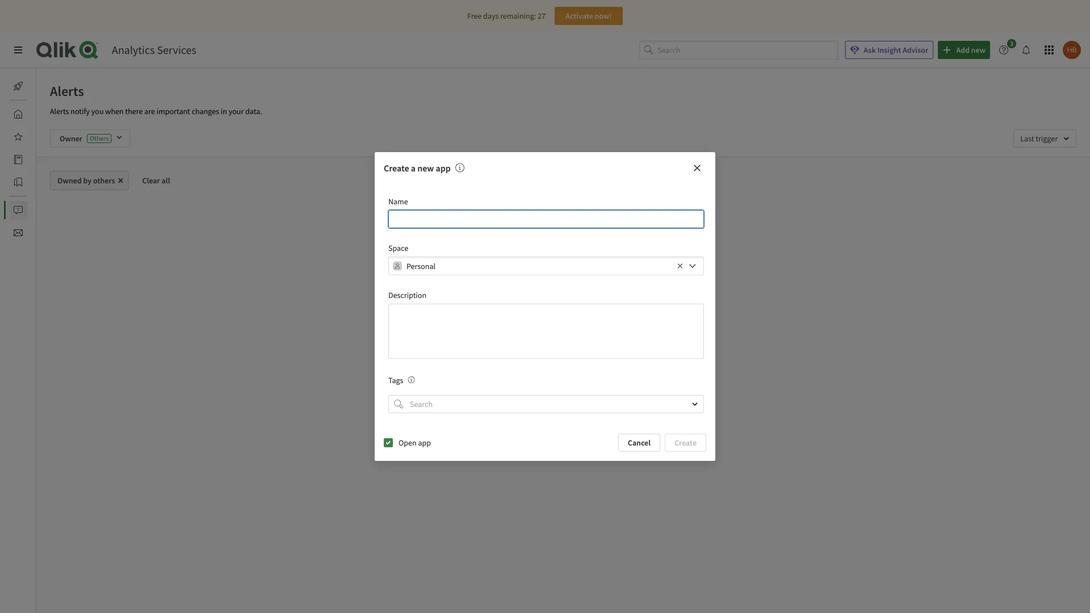 Task type: describe. For each thing, give the bounding box(es) containing it.
owned
[[57, 176, 82, 186]]

27
[[538, 11, 546, 21]]

all
[[162, 176, 170, 186]]

Space text field
[[407, 257, 675, 275]]

search element
[[394, 400, 403, 409]]

clear
[[142, 176, 160, 186]]

1 vertical spatial search text field
[[408, 395, 682, 413]]

start typing a tag name. select an existing tag or create a new tag by pressing enter or comma. press backspace to remove a tag. image
[[408, 376, 415, 383]]

remaining:
[[500, 11, 536, 21]]

data.
[[245, 106, 262, 116]]

filters region
[[36, 120, 1091, 157]]

a
[[411, 162, 416, 174]]

activate now!
[[566, 11, 612, 21]]

when
[[105, 106, 124, 116]]

alerts notify you when there are important changes in your data.
[[50, 106, 262, 116]]

important
[[157, 106, 190, 116]]

ask insight advisor button
[[845, 41, 934, 59]]

last trigger image
[[1013, 130, 1077, 148]]

there
[[125, 106, 143, 116]]

cancel button
[[618, 434, 661, 452]]

others
[[93, 176, 115, 186]]

alerts for alerts
[[50, 82, 84, 99]]

open sidebar menu image
[[14, 45, 23, 55]]

days
[[483, 11, 499, 21]]

create button
[[665, 434, 707, 452]]

create a new app
[[384, 162, 451, 174]]

found
[[579, 296, 602, 307]]

home link
[[9, 105, 56, 123]]

0 vertical spatial search text field
[[658, 41, 839, 59]]

Description text field
[[389, 304, 704, 359]]

now!
[[595, 11, 612, 21]]

Name text field
[[389, 210, 704, 228]]

owned by others
[[57, 176, 115, 186]]

activate
[[566, 11, 593, 21]]

no results found
[[538, 296, 602, 307]]

searchbar element
[[640, 41, 839, 59]]

notify
[[71, 106, 90, 116]]

cancel
[[628, 438, 651, 448]]

services
[[157, 43, 196, 57]]

subscriptions image
[[14, 228, 23, 237]]

tags
[[389, 375, 404, 386]]

open app
[[399, 438, 431, 448]]



Task type: vqa. For each thing, say whether or not it's contained in the screenshot.
AGO
no



Task type: locate. For each thing, give the bounding box(es) containing it.
create inside create button
[[675, 438, 697, 448]]

1 horizontal spatial app
[[436, 162, 451, 174]]

1 vertical spatial alerts
[[50, 106, 69, 116]]

favorites image
[[14, 132, 23, 141]]

advisor
[[903, 45, 929, 55]]

0 vertical spatial alerts
[[50, 82, 84, 99]]

start typing a tag name. select an existing tag or create a new tag by pressing enter or comma. press backspace to remove a tag. tooltip
[[404, 375, 415, 386]]

create for create a new app
[[384, 162, 409, 174]]

create a new app dialog
[[375, 152, 716, 461]]

collections image
[[14, 178, 23, 187]]

ask
[[864, 45, 876, 55]]

clear all button
[[133, 171, 179, 190]]

analytics services
[[112, 43, 196, 57]]

1 vertical spatial create
[[675, 438, 697, 448]]

1 vertical spatial app
[[418, 438, 431, 448]]

create down open image
[[675, 438, 697, 448]]

your
[[229, 106, 244, 116]]

alerts up notify
[[50, 82, 84, 99]]

no
[[538, 296, 549, 307]]

0 horizontal spatial app
[[418, 438, 431, 448]]

navigation pane element
[[0, 73, 62, 247]]

create for create
[[675, 438, 697, 448]]

by
[[83, 176, 92, 186]]

create left a
[[384, 162, 409, 174]]

catalog link
[[9, 151, 62, 169]]

2 alerts from the top
[[50, 106, 69, 116]]

open
[[399, 438, 417, 448]]

activate now! link
[[555, 7, 623, 25]]

app
[[436, 162, 451, 174], [418, 438, 431, 448]]

space
[[389, 243, 408, 253]]

0 vertical spatial create
[[384, 162, 409, 174]]

0 vertical spatial app
[[436, 162, 451, 174]]

analytics
[[112, 43, 155, 57]]

search image
[[394, 400, 403, 409]]

0 horizontal spatial create
[[384, 162, 409, 174]]

free
[[468, 11, 482, 21]]

you
[[91, 106, 104, 116]]

results
[[551, 296, 577, 307]]

free days remaining: 27
[[468, 11, 546, 21]]

alerts for alerts notify you when there are important changes in your data.
[[50, 106, 69, 116]]

1 horizontal spatial create
[[675, 438, 697, 448]]

in
[[221, 106, 227, 116]]

home
[[36, 109, 56, 119]]

open image
[[692, 401, 699, 408]]

ask insight advisor
[[864, 45, 929, 55]]

app right open
[[418, 438, 431, 448]]

changes
[[192, 106, 219, 116]]

Search text field
[[658, 41, 839, 59], [408, 395, 682, 413]]

clear all
[[142, 176, 170, 186]]

insight
[[878, 45, 902, 55]]

new
[[418, 162, 434, 174]]

app right new
[[436, 162, 451, 174]]

description
[[389, 290, 427, 300]]

alerts
[[50, 82, 84, 99], [50, 106, 69, 116]]

alerts left notify
[[50, 106, 69, 116]]

1 alerts from the top
[[50, 82, 84, 99]]

are
[[144, 106, 155, 116]]

create
[[384, 162, 409, 174], [675, 438, 697, 448]]

alerts image
[[14, 206, 23, 215]]

catalog
[[36, 154, 62, 165]]

owned by others button
[[50, 171, 129, 190]]

name
[[389, 197, 408, 207]]

analytics services element
[[112, 43, 196, 57]]



